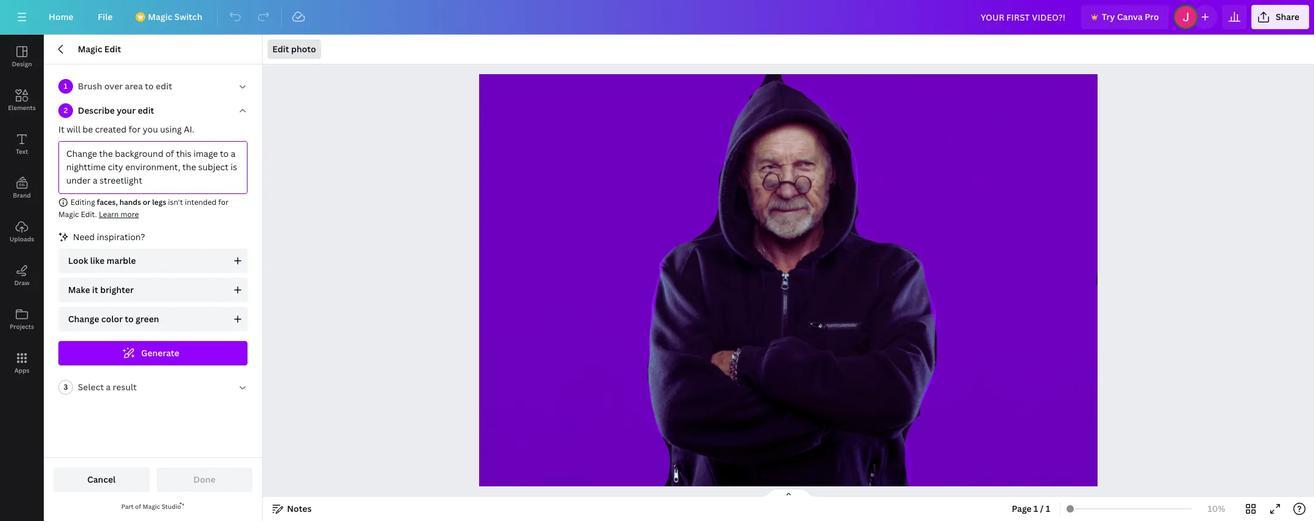Task type: describe. For each thing, give the bounding box(es) containing it.
ai.
[[184, 123, 194, 135]]

switch
[[174, 11, 202, 23]]

10%
[[1208, 503, 1226, 515]]

it
[[58, 123, 64, 135]]

hands
[[119, 197, 141, 207]]

edit photo
[[273, 43, 316, 55]]

using
[[160, 123, 182, 135]]

magic for magic studio
[[143, 502, 160, 511]]

side panel tab list
[[0, 35, 44, 385]]

faces,
[[97, 197, 118, 207]]

cancel
[[87, 474, 116, 485]]

make it brighter button
[[58, 278, 248, 302]]

text
[[16, 147, 28, 156]]

cancel button
[[54, 468, 149, 492]]

of
[[135, 502, 141, 511]]

design
[[12, 60, 32, 68]]

draw button
[[0, 254, 44, 297]]

file button
[[88, 5, 122, 29]]

editing faces, hands or legs
[[71, 197, 166, 207]]

file
[[98, 11, 113, 23]]

need
[[73, 231, 95, 243]]

edit.
[[81, 209, 97, 220]]

1 horizontal spatial edit
[[156, 80, 172, 92]]

to inside button
[[125, 313, 134, 325]]

brighter
[[100, 284, 134, 296]]

+ add page
[[761, 450, 807, 461]]

describe your edit
[[78, 105, 154, 116]]

Design title text field
[[971, 5, 1077, 29]]

need inspiration?
[[73, 231, 145, 243]]

main menu bar
[[0, 0, 1315, 35]]

projects button
[[0, 297, 44, 341]]

describe
[[78, 105, 115, 116]]

it
[[92, 284, 98, 296]]

brand button
[[0, 166, 44, 210]]

generate
[[141, 347, 179, 359]]

studio
[[162, 502, 181, 511]]

done
[[193, 474, 216, 485]]

add
[[768, 450, 785, 461]]

make it brighter
[[68, 284, 134, 296]]

change
[[68, 313, 99, 325]]

apps button
[[0, 341, 44, 385]]

pro
[[1145, 11, 1159, 23]]

marble
[[107, 255, 136, 266]]

be
[[83, 123, 93, 135]]

show pages image
[[760, 488, 818, 498]]

photo
[[291, 43, 316, 55]]

3
[[64, 382, 68, 392]]

brand
[[13, 191, 31, 200]]

0 vertical spatial to
[[145, 80, 154, 92]]

brush over area to edit
[[78, 80, 172, 92]]

share
[[1276, 11, 1300, 23]]

2 horizontal spatial 1
[[1046, 503, 1051, 515]]

isn't
[[168, 197, 183, 207]]

select
[[78, 381, 104, 393]]

isn't intended for magic edit.
[[58, 197, 229, 220]]

over
[[104, 80, 123, 92]]

1 horizontal spatial 1
[[1034, 503, 1039, 515]]

notes button
[[268, 499, 317, 519]]

It will be created for you using AI. text field
[[59, 142, 247, 193]]

1 edit from the left
[[104, 43, 121, 55]]

magic switch button
[[127, 5, 212, 29]]

10% button
[[1197, 499, 1237, 519]]

+
[[761, 450, 766, 461]]

2
[[64, 105, 68, 116]]

page
[[1012, 503, 1032, 515]]



Task type: vqa. For each thing, say whether or not it's contained in the screenshot.
"Quick actions" image
no



Task type: locate. For each thing, give the bounding box(es) containing it.
select a result
[[78, 381, 137, 393]]

text button
[[0, 122, 44, 166]]

edit
[[156, 80, 172, 92], [138, 105, 154, 116]]

1 horizontal spatial to
[[145, 80, 154, 92]]

part of
[[121, 502, 143, 511]]

uploads button
[[0, 210, 44, 254]]

part
[[121, 502, 134, 511]]

try canva pro button
[[1082, 5, 1169, 29]]

0 horizontal spatial for
[[129, 123, 141, 135]]

area
[[125, 80, 143, 92]]

look like marble button
[[58, 249, 248, 273]]

1 horizontal spatial for
[[218, 197, 229, 207]]

design button
[[0, 35, 44, 78]]

you
[[143, 123, 158, 135]]

0 horizontal spatial edit
[[138, 105, 154, 116]]

magic right of
[[143, 502, 160, 511]]

projects
[[10, 322, 34, 331]]

done button
[[157, 468, 252, 492]]

1 up 2 at left top
[[64, 81, 68, 91]]

share button
[[1252, 5, 1310, 29]]

elements button
[[0, 78, 44, 122]]

color
[[101, 313, 123, 325]]

page 1 / 1
[[1012, 503, 1051, 515]]

a
[[106, 381, 111, 393]]

will
[[67, 123, 80, 135]]

try canva pro
[[1102, 11, 1159, 23]]

magic switch
[[148, 11, 202, 23]]

inspiration?
[[97, 231, 145, 243]]

learn
[[99, 209, 119, 220]]

0 vertical spatial edit
[[156, 80, 172, 92]]

home
[[49, 11, 73, 23]]

magic down the editing at the left of the page
[[58, 209, 79, 220]]

0 horizontal spatial edit
[[104, 43, 121, 55]]

created
[[95, 123, 127, 135]]

for
[[129, 123, 141, 135], [218, 197, 229, 207]]

magic left switch
[[148, 11, 172, 23]]

to right color
[[125, 313, 134, 325]]

1 vertical spatial for
[[218, 197, 229, 207]]

change color to green button
[[58, 307, 248, 332]]

magic inside isn't intended for magic edit.
[[58, 209, 79, 220]]

/
[[1041, 503, 1044, 515]]

magic inside button
[[148, 11, 172, 23]]

editing
[[71, 197, 95, 207]]

magic studio
[[143, 502, 181, 511]]

magic down file dropdown button
[[78, 43, 102, 55]]

like
[[90, 255, 105, 266]]

edit photo button
[[268, 40, 321, 59]]

edit
[[104, 43, 121, 55], [273, 43, 289, 55]]

legs
[[152, 197, 166, 207]]

learn more
[[99, 209, 139, 220]]

generate button
[[58, 341, 248, 366]]

try
[[1102, 11, 1115, 23]]

0 vertical spatial for
[[129, 123, 141, 135]]

+ add page button
[[491, 443, 1078, 468]]

edit inside popup button
[[273, 43, 289, 55]]

canva
[[1117, 11, 1143, 23]]

home link
[[39, 5, 83, 29]]

change color to green
[[68, 313, 159, 325]]

look like marble
[[68, 255, 136, 266]]

draw
[[14, 279, 30, 287]]

uploads
[[10, 235, 34, 243]]

for right intended
[[218, 197, 229, 207]]

for inside isn't intended for magic edit.
[[218, 197, 229, 207]]

1 right /
[[1046, 503, 1051, 515]]

1 vertical spatial edit
[[138, 105, 154, 116]]

it will be created for you using ai.
[[58, 123, 194, 135]]

edit right area
[[156, 80, 172, 92]]

1 horizontal spatial edit
[[273, 43, 289, 55]]

1 left /
[[1034, 503, 1039, 515]]

page
[[787, 450, 807, 461]]

more
[[121, 209, 139, 220]]

magic
[[148, 11, 172, 23], [78, 43, 102, 55], [58, 209, 79, 220], [143, 502, 160, 511]]

magic for magic edit
[[78, 43, 102, 55]]

notes
[[287, 503, 312, 515]]

or
[[143, 197, 150, 207]]

2 edit from the left
[[273, 43, 289, 55]]

1 vertical spatial to
[[125, 313, 134, 325]]

edit up you at the top
[[138, 105, 154, 116]]

brush
[[78, 80, 102, 92]]

for left you at the top
[[129, 123, 141, 135]]

magic for magic switch
[[148, 11, 172, 23]]

to right area
[[145, 80, 154, 92]]

apps
[[14, 366, 29, 375]]

look
[[68, 255, 88, 266]]

make
[[68, 284, 90, 296]]

edit down file dropdown button
[[104, 43, 121, 55]]

edit left photo
[[273, 43, 289, 55]]

elements
[[8, 103, 36, 112]]

0 horizontal spatial to
[[125, 313, 134, 325]]

magic edit
[[78, 43, 121, 55]]

intended
[[185, 197, 217, 207]]

green
[[136, 313, 159, 325]]

0 horizontal spatial 1
[[64, 81, 68, 91]]

to
[[145, 80, 154, 92], [125, 313, 134, 325]]

your
[[117, 105, 136, 116]]

1
[[64, 81, 68, 91], [1034, 503, 1039, 515], [1046, 503, 1051, 515]]

result
[[113, 381, 137, 393]]

learn more link
[[99, 209, 139, 220]]



